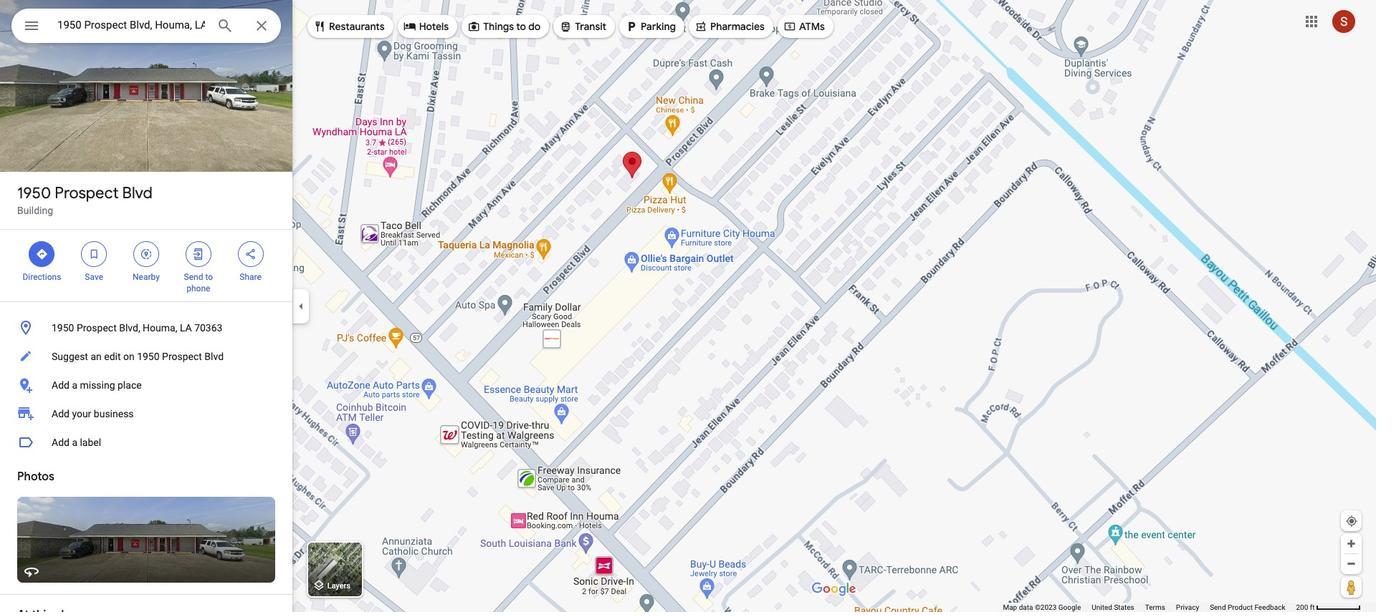 Task type: vqa. For each thing, say whether or not it's contained in the screenshot.
Show Your Location image
yes



Task type: locate. For each thing, give the bounding box(es) containing it.
2 add from the top
[[52, 409, 69, 420]]

1 vertical spatial to
[[205, 272, 213, 282]]

2 a from the top
[[72, 437, 77, 449]]

ft
[[1310, 604, 1315, 612]]

blvd inside suggest an edit on 1950 prospect blvd button
[[205, 351, 224, 363]]

1 horizontal spatial send
[[1210, 604, 1226, 612]]

send inside button
[[1210, 604, 1226, 612]]

send product feedback button
[[1210, 604, 1286, 613]]


[[784, 19, 796, 34]]

prospect inside 1950 prospect blvd building
[[55, 184, 119, 204]]

200
[[1296, 604, 1309, 612]]

1950
[[17, 184, 51, 204], [52, 323, 74, 334], [137, 351, 160, 363]]

to left do
[[516, 20, 526, 33]]

a left label
[[72, 437, 77, 449]]

actions for 1950 prospect blvd region
[[0, 230, 292, 302]]

2 vertical spatial prospect
[[162, 351, 202, 363]]

parking
[[641, 20, 676, 33]]

to
[[516, 20, 526, 33], [205, 272, 213, 282]]

business
[[94, 409, 134, 420]]

prospect up an
[[77, 323, 117, 334]]

nearby
[[133, 272, 160, 282]]

blvd inside 1950 prospect blvd building
[[122, 184, 153, 204]]

send inside send to phone
[[184, 272, 203, 282]]

0 vertical spatial blvd
[[122, 184, 153, 204]]

0 horizontal spatial send
[[184, 272, 203, 282]]

terms button
[[1145, 604, 1166, 613]]

1950 up building
[[17, 184, 51, 204]]

add left the your
[[52, 409, 69, 420]]

200 ft button
[[1296, 604, 1361, 612]]

building
[[17, 205, 53, 217]]

add a label button
[[0, 429, 292, 457]]

google maps element
[[0, 0, 1376, 613]]

1 vertical spatial prospect
[[77, 323, 117, 334]]

 atms
[[784, 19, 825, 34]]

2 vertical spatial add
[[52, 437, 69, 449]]

3 add from the top
[[52, 437, 69, 449]]

0 vertical spatial 1950
[[17, 184, 51, 204]]

0 vertical spatial to
[[516, 20, 526, 33]]

send to phone
[[184, 272, 213, 294]]

add a missing place
[[52, 380, 142, 391]]

1 horizontal spatial blvd
[[205, 351, 224, 363]]

1 horizontal spatial 1950
[[52, 323, 74, 334]]

a left missing
[[72, 380, 77, 391]]

0 vertical spatial a
[[72, 380, 77, 391]]

to up phone
[[205, 272, 213, 282]]

1950 inside 1950 prospect blvd building
[[17, 184, 51, 204]]

200 ft
[[1296, 604, 1315, 612]]

1950 prospect blvd main content
[[0, 0, 292, 613]]

add your business link
[[0, 400, 292, 429]]

terms
[[1145, 604, 1166, 612]]

label
[[80, 437, 101, 449]]

 hotels
[[403, 19, 449, 34]]

blvd up 
[[122, 184, 153, 204]]

add down suggest
[[52, 380, 69, 391]]

atms
[[799, 20, 825, 33]]

70363
[[194, 323, 223, 334]]

add your business
[[52, 409, 134, 420]]

add for add a label
[[52, 437, 69, 449]]

1 vertical spatial a
[[72, 437, 77, 449]]

share
[[240, 272, 262, 282]]

feedback
[[1255, 604, 1286, 612]]

united states button
[[1092, 604, 1135, 613]]


[[140, 247, 153, 262]]

save
[[85, 272, 103, 282]]

blvd down the 70363
[[205, 351, 224, 363]]

1950 right on at the bottom left
[[137, 351, 160, 363]]

1950 prospect blvd, houma, la 70363 button
[[0, 314, 292, 343]]

0 horizontal spatial blvd
[[122, 184, 153, 204]]

la
[[180, 323, 192, 334]]

1 vertical spatial blvd
[[205, 351, 224, 363]]

prospect for blvd,
[[77, 323, 117, 334]]

1 vertical spatial send
[[1210, 604, 1226, 612]]

0 vertical spatial prospect
[[55, 184, 119, 204]]

1 add from the top
[[52, 380, 69, 391]]

add inside add a missing place button
[[52, 380, 69, 391]]

a
[[72, 380, 77, 391], [72, 437, 77, 449]]

do
[[529, 20, 541, 33]]

1950 for blvd
[[17, 184, 51, 204]]

None field
[[57, 16, 205, 34]]

0 horizontal spatial 1950
[[17, 184, 51, 204]]

1 horizontal spatial to
[[516, 20, 526, 33]]

a for missing
[[72, 380, 77, 391]]

footer
[[1003, 604, 1296, 613]]

add
[[52, 380, 69, 391], [52, 409, 69, 420], [52, 437, 69, 449]]

 parking
[[625, 19, 676, 34]]

hotels
[[419, 20, 449, 33]]

send for send product feedback
[[1210, 604, 1226, 612]]

blvd
[[122, 184, 153, 204], [205, 351, 224, 363]]

on
[[123, 351, 135, 363]]

2 horizontal spatial 1950
[[137, 351, 160, 363]]

 button
[[11, 9, 52, 46]]

prospect up 
[[55, 184, 119, 204]]

pharmacies
[[710, 20, 765, 33]]

send for send to phone
[[184, 272, 203, 282]]

1950 Prospect Blvd, Houma, LA 70363 field
[[11, 9, 281, 43]]

suggest an edit on 1950 prospect blvd button
[[0, 343, 292, 371]]

footer containing map data ©2023 google
[[1003, 604, 1296, 613]]

send
[[184, 272, 203, 282], [1210, 604, 1226, 612]]

1 vertical spatial 1950
[[52, 323, 74, 334]]

directions
[[23, 272, 61, 282]]

send left product
[[1210, 604, 1226, 612]]


[[313, 19, 326, 34]]

suggest
[[52, 351, 88, 363]]

zoom in image
[[1346, 539, 1357, 550]]

your
[[72, 409, 91, 420]]

0 horizontal spatial to
[[205, 272, 213, 282]]


[[88, 247, 100, 262]]

0 vertical spatial send
[[184, 272, 203, 282]]

1950 up suggest
[[52, 323, 74, 334]]

restaurants
[[329, 20, 385, 33]]

add left label
[[52, 437, 69, 449]]

0 vertical spatial add
[[52, 380, 69, 391]]


[[244, 247, 257, 262]]

send up phone
[[184, 272, 203, 282]]

1 a from the top
[[72, 380, 77, 391]]

add a missing place button
[[0, 371, 292, 400]]

 restaurants
[[313, 19, 385, 34]]

blvd,
[[119, 323, 140, 334]]

add inside add a label button
[[52, 437, 69, 449]]

prospect down the la
[[162, 351, 202, 363]]

 things to do
[[468, 19, 541, 34]]

1 vertical spatial add
[[52, 409, 69, 420]]

prospect
[[55, 184, 119, 204], [77, 323, 117, 334], [162, 351, 202, 363]]



Task type: describe. For each thing, give the bounding box(es) containing it.
prospect for blvd
[[55, 184, 119, 204]]

©2023
[[1035, 604, 1057, 612]]

united states
[[1092, 604, 1135, 612]]


[[695, 19, 708, 34]]

suggest an edit on 1950 prospect blvd
[[52, 351, 224, 363]]

add for add your business
[[52, 409, 69, 420]]

a for label
[[72, 437, 77, 449]]

add for add a missing place
[[52, 380, 69, 391]]

zoom out image
[[1346, 559, 1357, 570]]

to inside send to phone
[[205, 272, 213, 282]]

layers
[[327, 582, 351, 592]]

photos
[[17, 470, 54, 485]]

collapse side panel image
[[293, 299, 309, 314]]

1950 prospect blvd building
[[17, 184, 153, 217]]

2 vertical spatial 1950
[[137, 351, 160, 363]]

to inside  things to do
[[516, 20, 526, 33]]

product
[[1228, 604, 1253, 612]]

add a label
[[52, 437, 101, 449]]


[[23, 16, 40, 36]]

privacy
[[1176, 604, 1199, 612]]

show your location image
[[1346, 515, 1359, 528]]


[[192, 247, 205, 262]]

1950 for blvd,
[[52, 323, 74, 334]]

phone
[[187, 284, 210, 294]]


[[625, 19, 638, 34]]

show street view coverage image
[[1341, 577, 1362, 599]]

footer inside "google maps" element
[[1003, 604, 1296, 613]]


[[35, 247, 48, 262]]

none field inside 1950 prospect blvd, houma, la 70363 field
[[57, 16, 205, 34]]

houma,
[[143, 323, 177, 334]]

1950 prospect blvd, houma, la 70363
[[52, 323, 223, 334]]

 transit
[[559, 19, 607, 34]]

edit
[[104, 351, 121, 363]]

an
[[91, 351, 102, 363]]


[[559, 19, 572, 34]]

 pharmacies
[[695, 19, 765, 34]]

transit
[[575, 20, 607, 33]]


[[403, 19, 416, 34]]

united
[[1092, 604, 1113, 612]]

things
[[483, 20, 514, 33]]

privacy button
[[1176, 604, 1199, 613]]

send product feedback
[[1210, 604, 1286, 612]]

 search field
[[11, 9, 281, 46]]

google
[[1059, 604, 1081, 612]]

map data ©2023 google
[[1003, 604, 1081, 612]]

place
[[118, 380, 142, 391]]

data
[[1019, 604, 1033, 612]]

states
[[1114, 604, 1135, 612]]

map
[[1003, 604, 1017, 612]]

google account: sheryl atherton  
(sheryl.atherton@adept.ai) image
[[1333, 10, 1356, 33]]

missing
[[80, 380, 115, 391]]


[[468, 19, 480, 34]]



